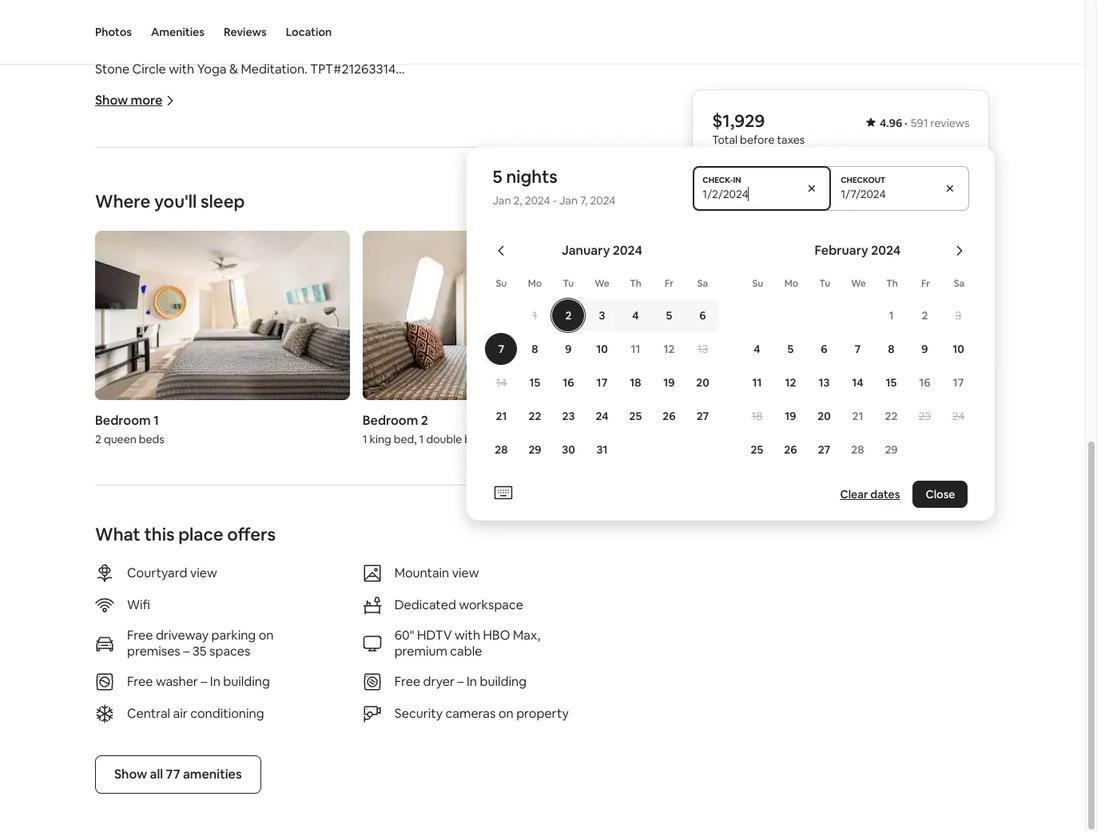 Task type: describe. For each thing, give the bounding box(es) containing it.
1 vertical spatial 12 button
[[773, 367, 807, 399]]

24 for 2nd 24 button from the left
[[952, 409, 964, 423]]

5 nights jan 2, 2024 - jan 7, 2024
[[492, 165, 615, 208]]

1 vertical spatial 26 button
[[773, 434, 807, 466]]

1 su from the left
[[495, 277, 506, 290]]

0 vertical spatial 26
[[662, 409, 675, 423]]

1 vertical spatial 20
[[817, 409, 830, 423]]

1 horizontal spatial 6 button
[[807, 333, 841, 365]]

2 9 from the left
[[921, 342, 928, 356]]

– for free dryer – in building
[[457, 674, 464, 691]]

2 29 button from the left
[[874, 434, 908, 466]]

31 button
[[585, 434, 618, 466]]

2 29 from the left
[[884, 443, 897, 457]]

1 horizontal spatial 5 button
[[773, 333, 807, 365]]

1 10 button from the left
[[585, 333, 618, 365]]

february
[[814, 242, 868, 259]]

1 th from the left
[[629, 277, 641, 290]]

1 horizontal spatial 27 button
[[807, 434, 841, 466]]

0 vertical spatial 20
[[696, 376, 709, 390]]

property
[[516, 706, 569, 723]]

yet
[[889, 320, 906, 334]]

0 horizontal spatial 11
[[630, 342, 640, 356]]

where
[[95, 190, 150, 213]]

you'll
[[154, 190, 197, 213]]

nights
[[506, 165, 557, 188]]

hbo
[[483, 628, 510, 644]]

show all 77 amenities button
[[95, 756, 261, 795]]

1 24 button from the left
[[585, 400, 618, 432]]

conditioning
[[190, 706, 264, 723]]

february 2024
[[814, 242, 900, 259]]

charged
[[844, 320, 887, 334]]

1 15 button from the left
[[518, 367, 551, 399]]

1 vertical spatial 5
[[666, 308, 672, 323]]

30 button
[[551, 434, 585, 466]]

view for mountain view
[[452, 565, 479, 582]]

2 17 from the left
[[952, 376, 963, 390]]

free washer – in building
[[127, 674, 270, 691]]

1 horizontal spatial 11 button
[[740, 367, 773, 399]]

0 horizontal spatial 13 button
[[686, 333, 719, 365]]

show more button
[[95, 92, 175, 109]]

7,
[[580, 193, 587, 208]]

wifi
[[127, 597, 150, 614]]

0 horizontal spatial 6 button
[[686, 300, 719, 332]]

2 21 button from the left
[[841, 400, 874, 432]]

1 9 from the left
[[565, 342, 571, 356]]

/
[[530, 192, 535, 206]]

1 horizontal spatial 13 button
[[807, 367, 841, 399]]

cameras
[[446, 706, 496, 723]]

free dryer – in building
[[394, 674, 527, 691]]

2 inside bedroom 2 1 king bed, 1 double bed, 1 single bed
[[421, 413, 428, 429]]

more
[[131, 92, 162, 109]]

0 horizontal spatial 5 button
[[652, 300, 686, 332]]

you won't be charged yet
[[775, 320, 906, 334]]

4 for topmost 4 button
[[632, 308, 638, 323]]

washer
[[156, 674, 198, 691]]

5 inside "5 nights jan 2, 2024 - jan 7, 2024"
[[492, 165, 502, 188]]

clear dates
[[840, 487, 900, 502]]

hdtv
[[417, 628, 452, 644]]

$1,929 total before taxes
[[712, 109, 804, 147]]

security cameras on property
[[394, 706, 569, 723]]

-
[[552, 193, 556, 208]]

where you'll sleep
[[95, 190, 245, 213]]

1/7/2024
[[850, 187, 896, 201]]

– inside free driveway parking on premises – 35 spaces
[[183, 644, 190, 660]]

15 for 2nd 15 button from right
[[529, 376, 540, 390]]

calendar application
[[467, 225, 1097, 501]]

1 21 button from the left
[[484, 400, 518, 432]]

taxes
[[777, 133, 804, 147]]

2024 left -
[[524, 193, 550, 208]]

double
[[426, 433, 462, 447]]

reserve button
[[712, 268, 969, 307]]

1 vertical spatial 19 button
[[773, 400, 807, 432]]

workspace
[[459, 597, 523, 614]]

january 2024
[[561, 242, 642, 259]]

2 right yet
[[921, 308, 928, 323]]

clear
[[840, 487, 868, 502]]

0 vertical spatial 18
[[629, 376, 641, 390]]

4.96 · 591 reviews
[[879, 116, 969, 130]]

amenities button
[[151, 0, 205, 64]]

2 we from the left
[[851, 277, 866, 290]]

central air conditioning
[[127, 706, 264, 723]]

23 for 2nd 23 button from the right
[[562, 409, 574, 423]]

place
[[178, 524, 223, 546]]

1 17 button from the left
[[585, 367, 618, 399]]

1 we from the left
[[594, 277, 609, 290]]

show for show all 77 amenities
[[114, 767, 147, 783]]

1 button for january 2024
[[518, 300, 551, 332]]

0 vertical spatial 4 button
[[618, 300, 652, 332]]

parking
[[211, 628, 256, 644]]

show more
[[95, 92, 162, 109]]

driveway
[[156, 628, 209, 644]]

won't
[[797, 320, 825, 334]]

air
[[173, 706, 188, 723]]

2 button for january 2024
[[551, 300, 585, 332]]

591
[[910, 116, 928, 130]]

where you'll sleep region
[[89, 186, 891, 453]]

location
[[286, 25, 332, 39]]

1 21 from the left
[[495, 409, 507, 423]]

dates
[[870, 487, 900, 502]]

1 horizontal spatial 25
[[750, 443, 763, 457]]

2 horizontal spatial 5
[[787, 342, 793, 356]]

1 8 button from the left
[[518, 333, 551, 365]]

amenities
[[151, 25, 205, 39]]

1 sa from the left
[[697, 277, 708, 290]]

77
[[166, 767, 180, 783]]

2 inside the "bedroom 1 2 queen beds"
[[95, 433, 101, 447]]

1 horizontal spatial 18 button
[[740, 400, 773, 432]]

1 vertical spatial on
[[498, 706, 513, 723]]

cable
[[450, 644, 482, 660]]

view for courtyard view
[[190, 565, 217, 582]]

– for free washer – in building
[[201, 674, 207, 691]]

1 mo from the left
[[528, 277, 542, 290]]

this
[[144, 524, 175, 546]]

central
[[127, 706, 170, 723]]

3 button for january 2024
[[585, 300, 618, 332]]

6 for the left 6 button
[[699, 308, 706, 323]]

0 vertical spatial 27 button
[[686, 400, 719, 432]]

$1,929
[[712, 109, 765, 132]]

16 for first 16 button from right
[[919, 376, 930, 390]]

1 14 button from the left
[[484, 367, 518, 399]]

Add date text field
[[841, 187, 931, 201]]

1 horizontal spatial 18
[[751, 409, 762, 423]]

2 fr from the left
[[921, 277, 930, 290]]

10 for 2nd 10 button from left
[[952, 342, 964, 356]]

2 21 from the left
[[852, 409, 863, 423]]

show all 77 amenities
[[114, 767, 242, 783]]

photos
[[95, 25, 132, 39]]

bedroom 1 2 queen beds
[[95, 413, 164, 447]]

2 button for february 2024
[[908, 300, 941, 332]]

sleep
[[201, 190, 245, 213]]

1 bed, from the left
[[394, 433, 417, 447]]

16 for 2nd 16 button from the right
[[562, 376, 574, 390]]

2 10 button from the left
[[941, 333, 975, 365]]

dryer
[[423, 674, 455, 691]]

1 horizontal spatial 11
[[752, 376, 761, 390]]

clear dates button
[[833, 481, 906, 508]]

4.96
[[879, 116, 902, 130]]

dedicated workspace
[[394, 597, 523, 614]]

1 9 button from the left
[[551, 333, 585, 365]]

reviews button
[[224, 0, 267, 64]]

6 for the right 6 button
[[820, 342, 827, 356]]

0 horizontal spatial 12 button
[[652, 333, 686, 365]]

1 vertical spatial 20 button
[[807, 400, 841, 432]]

1 17 from the left
[[596, 376, 607, 390]]

27 for topmost 27 button
[[696, 409, 709, 423]]

close button
[[912, 481, 968, 508]]

mountain view
[[394, 565, 479, 582]]

0 vertical spatial 25
[[629, 409, 641, 423]]

24 for first 24 button from the left
[[595, 409, 608, 423]]

23 for 2nd 23 button from the left
[[918, 409, 931, 423]]

2 7 from the left
[[854, 342, 860, 356]]

0 vertical spatial 19 button
[[652, 367, 686, 399]]

mountain
[[394, 565, 449, 582]]

1 vertical spatial 4 button
[[740, 333, 773, 365]]

0 horizontal spatial 13
[[697, 342, 708, 356]]

1 vertical spatial 13
[[818, 376, 829, 390]]

2 22 from the left
[[884, 409, 897, 423]]

2024 right the february
[[871, 242, 900, 259]]



Task type: vqa. For each thing, say whether or not it's contained in the screenshot.


Task type: locate. For each thing, give the bounding box(es) containing it.
reserve
[[816, 279, 864, 296]]

on right 'parking'
[[259, 628, 274, 644]]

0 horizontal spatial 14
[[495, 376, 507, 390]]

16 button
[[551, 367, 585, 399], [908, 367, 941, 399]]

22 button up bed
[[518, 400, 551, 432]]

6 button
[[686, 300, 719, 332], [807, 333, 841, 365]]

courtyard view
[[127, 565, 217, 582]]

total
[[712, 133, 737, 147]]

·
[[904, 116, 907, 130]]

1 14 from the left
[[495, 376, 507, 390]]

0 horizontal spatial th
[[629, 277, 641, 290]]

beds
[[139, 433, 164, 447]]

28 up clear
[[851, 443, 864, 457]]

28 for 2nd 28 button
[[851, 443, 864, 457]]

premium
[[394, 644, 447, 660]]

2 17 button from the left
[[941, 367, 975, 399]]

24
[[595, 409, 608, 423], [952, 409, 964, 423]]

1 vertical spatial 13 button
[[807, 367, 841, 399]]

queen room on ground floor image
[[95, 231, 350, 401], [95, 231, 350, 401]]

on right cameras
[[498, 706, 513, 723]]

22 up bed
[[528, 409, 541, 423]]

0 horizontal spatial 24 button
[[585, 400, 618, 432]]

2 15 from the left
[[885, 376, 896, 390]]

7 button
[[484, 333, 518, 365], [841, 333, 874, 365]]

31
[[596, 443, 607, 457]]

0 horizontal spatial 29
[[528, 443, 541, 457]]

14 button up single
[[484, 367, 518, 399]]

tu down january
[[563, 277, 574, 290]]

1 24 from the left
[[595, 409, 608, 423]]

1 horizontal spatial 3 button
[[941, 300, 975, 332]]

2 2 button from the left
[[908, 300, 941, 332]]

0 horizontal spatial 9 button
[[551, 333, 585, 365]]

2 16 from the left
[[919, 376, 930, 390]]

2024 right january
[[612, 242, 642, 259]]

0 horizontal spatial 26 button
[[652, 400, 686, 432]]

security
[[394, 706, 443, 723]]

1 23 button from the left
[[551, 400, 585, 432]]

14 button down charged
[[841, 367, 874, 399]]

show left all
[[114, 767, 147, 783]]

0 horizontal spatial 24
[[595, 409, 608, 423]]

0 vertical spatial 6 button
[[686, 300, 719, 332]]

1 horizontal spatial 25 button
[[740, 434, 773, 466]]

bed
[[529, 433, 550, 447]]

27 button
[[686, 400, 719, 432], [807, 434, 841, 466]]

1 horizontal spatial 24
[[952, 409, 964, 423]]

0 horizontal spatial 25 button
[[618, 400, 652, 432]]

2 15 button from the left
[[874, 367, 908, 399]]

1 vertical spatial 18 button
[[740, 400, 773, 432]]

2 1 button from the left
[[874, 300, 908, 332]]

1
[[523, 192, 528, 206], [532, 308, 537, 323], [888, 308, 893, 323], [153, 413, 159, 429], [362, 433, 367, 447], [419, 433, 424, 447], [490, 433, 495, 447]]

2 bed, from the left
[[464, 433, 488, 447]]

29 right single
[[528, 443, 541, 457]]

15 button
[[518, 367, 551, 399], [874, 367, 908, 399]]

1 horizontal spatial 26 button
[[773, 434, 807, 466]]

show
[[95, 92, 128, 109], [114, 767, 147, 783]]

su
[[495, 277, 506, 290], [752, 277, 763, 290]]

close
[[925, 487, 955, 502]]

– left 35
[[183, 644, 190, 660]]

23 button up 30 button
[[551, 400, 585, 432]]

1 horizontal spatial 19 button
[[773, 400, 807, 432]]

1 vertical spatial 27 button
[[807, 434, 841, 466]]

1 29 button from the left
[[518, 434, 551, 466]]

25 button
[[618, 400, 652, 432], [740, 434, 773, 466]]

what this place offers
[[95, 524, 276, 546]]

3 down january 2024
[[598, 308, 605, 323]]

1 button for february 2024
[[874, 300, 908, 332]]

21 up clear
[[852, 409, 863, 423]]

28 button left bed
[[484, 434, 518, 466]]

1 horizontal spatial 7
[[854, 342, 860, 356]]

28
[[494, 443, 507, 457], [851, 443, 864, 457]]

4 for bottom 4 button
[[753, 342, 760, 356]]

1 horizontal spatial bedroom
[[362, 413, 418, 429]]

1 horizontal spatial sa
[[953, 277, 964, 290]]

1 horizontal spatial 22
[[884, 409, 897, 423]]

–
[[183, 644, 190, 660], [201, 674, 207, 691], [457, 674, 464, 691]]

1 3 from the left
[[598, 308, 605, 323]]

1 horizontal spatial 6
[[820, 342, 827, 356]]

in for washer
[[210, 674, 220, 691]]

1 3 button from the left
[[585, 300, 618, 332]]

1 horizontal spatial 5
[[666, 308, 672, 323]]

3 right yet
[[955, 308, 961, 323]]

1 8 from the left
[[531, 342, 538, 356]]

2 24 button from the left
[[941, 400, 975, 432]]

1 horizontal spatial 3
[[955, 308, 961, 323]]

22 button up dates
[[874, 400, 908, 432]]

5 button
[[652, 300, 686, 332], [773, 333, 807, 365]]

15 for first 15 button from right
[[885, 376, 896, 390]]

3 button for february 2024
[[941, 300, 975, 332]]

0 horizontal spatial 12
[[663, 342, 674, 356]]

0 horizontal spatial 27
[[696, 409, 709, 423]]

queen
[[104, 433, 136, 447]]

1 view from the left
[[190, 565, 217, 582]]

1 horizontal spatial in
[[467, 674, 477, 691]]

11 button
[[618, 333, 652, 365], [740, 367, 773, 399]]

on inside free driveway parking on premises – 35 spaces
[[259, 628, 274, 644]]

0 horizontal spatial 11 button
[[618, 333, 652, 365]]

0 vertical spatial 11 button
[[618, 333, 652, 365]]

2 22 button from the left
[[874, 400, 908, 432]]

14 up single
[[495, 376, 507, 390]]

0 vertical spatial 19
[[663, 376, 674, 390]]

2
[[537, 192, 544, 206], [565, 308, 571, 323], [921, 308, 928, 323], [421, 413, 428, 429], [95, 433, 101, 447]]

0 horizontal spatial view
[[190, 565, 217, 582]]

15 button down yet
[[874, 367, 908, 399]]

1 bedroom from the left
[[95, 413, 151, 429]]

1 horizontal spatial 23
[[918, 409, 931, 423]]

0 horizontal spatial 7
[[498, 342, 504, 356]]

22
[[528, 409, 541, 423], [884, 409, 897, 423]]

1 horizontal spatial 12 button
[[773, 367, 807, 399]]

1 22 from the left
[[528, 409, 541, 423]]

2 mo from the left
[[784, 277, 798, 290]]

1 horizontal spatial 17
[[952, 376, 963, 390]]

29 up dates
[[884, 443, 897, 457]]

premises
[[127, 644, 180, 660]]

be
[[828, 320, 841, 334]]

view
[[190, 565, 217, 582], [452, 565, 479, 582]]

3 button right yet
[[941, 300, 975, 332]]

1 horizontal spatial bed,
[[464, 433, 488, 447]]

15 button up bed
[[518, 367, 551, 399]]

we down february 2024
[[851, 277, 866, 290]]

bed, right double
[[464, 433, 488, 447]]

1 horizontal spatial 20 button
[[807, 400, 841, 432]]

29 button up dates
[[874, 434, 908, 466]]

– right dryer
[[457, 674, 464, 691]]

in down spaces
[[210, 674, 220, 691]]

offers
[[227, 524, 276, 546]]

0 horizontal spatial sa
[[697, 277, 708, 290]]

2 23 from the left
[[918, 409, 931, 423]]

23 button up close
[[908, 400, 941, 432]]

23 up 30 button
[[562, 409, 574, 423]]

bedroom for bedroom 2
[[362, 413, 418, 429]]

13 button
[[686, 333, 719, 365], [807, 367, 841, 399]]

building down spaces
[[223, 674, 270, 691]]

1 building from the left
[[223, 674, 270, 691]]

19 for topmost 19 button
[[663, 376, 674, 390]]

0 horizontal spatial 3
[[598, 308, 605, 323]]

9 button
[[551, 333, 585, 365], [908, 333, 941, 365]]

1 fr from the left
[[664, 277, 673, 290]]

you
[[775, 320, 794, 334]]

in
[[210, 674, 220, 691], [467, 674, 477, 691]]

1 horizontal spatial 17 button
[[941, 367, 975, 399]]

building for free dryer – in building
[[480, 674, 527, 691]]

free for free washer – in building
[[127, 674, 153, 691]]

0 horizontal spatial in
[[210, 674, 220, 691]]

22 up dates
[[884, 409, 897, 423]]

0 horizontal spatial 26
[[662, 409, 675, 423]]

th down january 2024
[[629, 277, 641, 290]]

16
[[562, 376, 574, 390], [919, 376, 930, 390]]

3 for february 2024
[[955, 308, 961, 323]]

21 button up clear
[[841, 400, 874, 432]]

2 down january
[[565, 308, 571, 323]]

2 bedroom from the left
[[362, 413, 418, 429]]

1 10 from the left
[[596, 342, 607, 356]]

1 horizontal spatial 14
[[852, 376, 863, 390]]

1 horizontal spatial 20
[[817, 409, 830, 423]]

2 23 button from the left
[[908, 400, 941, 432]]

2,
[[513, 193, 522, 208]]

60"
[[394, 628, 414, 644]]

jan left 2,
[[492, 193, 510, 208]]

2 su from the left
[[752, 277, 763, 290]]

9
[[565, 342, 571, 356], [921, 342, 928, 356]]

2 th from the left
[[886, 277, 897, 290]]

0 vertical spatial 18 button
[[618, 367, 652, 399]]

1 horizontal spatial mo
[[784, 277, 798, 290]]

21 button up single
[[484, 400, 518, 432]]

single
[[497, 433, 527, 447]]

0 horizontal spatial on
[[259, 628, 274, 644]]

0 vertical spatial 26 button
[[652, 400, 686, 432]]

1 16 from the left
[[562, 376, 574, 390]]

0 horizontal spatial 28 button
[[484, 434, 518, 466]]

0 horizontal spatial 27 button
[[686, 400, 719, 432]]

building for free washer – in building
[[223, 674, 270, 691]]

5
[[492, 165, 502, 188], [666, 308, 672, 323], [787, 342, 793, 356]]

2 button right yet
[[908, 300, 941, 332]]

1 vertical spatial 27
[[818, 443, 830, 457]]

3 button down january 2024
[[585, 300, 618, 332]]

1 22 button from the left
[[518, 400, 551, 432]]

0 vertical spatial 27
[[696, 409, 709, 423]]

2 28 button from the left
[[841, 434, 874, 466]]

0 vertical spatial 11
[[630, 342, 640, 356]]

building up security cameras on property
[[480, 674, 527, 691]]

free inside free driveway parking on premises – 35 spaces
[[127, 628, 153, 644]]

1 vertical spatial 18
[[751, 409, 762, 423]]

2 24 from the left
[[952, 409, 964, 423]]

26 button
[[652, 400, 686, 432], [773, 434, 807, 466]]

15 down yet
[[885, 376, 896, 390]]

bedroom up king
[[362, 413, 418, 429]]

show inside button
[[114, 767, 147, 783]]

2 button down january
[[551, 300, 585, 332]]

1 horizontal spatial 8 button
[[874, 333, 908, 365]]

7
[[498, 342, 504, 356], [854, 342, 860, 356]]

mo
[[528, 277, 542, 290], [784, 277, 798, 290]]

spaces
[[209, 644, 250, 660]]

bedroom inside the "bedroom 1 2 queen beds"
[[95, 413, 151, 429]]

0 horizontal spatial 20 button
[[686, 367, 719, 399]]

jan
[[492, 193, 510, 208], [559, 193, 577, 208]]

what
[[95, 524, 140, 546]]

35
[[192, 644, 207, 660]]

2 view from the left
[[452, 565, 479, 582]]

2 7 button from the left
[[841, 333, 874, 365]]

view down place
[[190, 565, 217, 582]]

2 8 from the left
[[888, 342, 894, 356]]

reviews
[[930, 116, 969, 130]]

bed, right king
[[394, 433, 417, 447]]

0 vertical spatial 12
[[663, 342, 674, 356]]

with
[[455, 628, 480, 644]]

1 7 from the left
[[498, 342, 504, 356]]

free down wifi
[[127, 628, 153, 644]]

1 horizontal spatial 12
[[785, 376, 796, 390]]

0 vertical spatial 5 button
[[652, 300, 686, 332]]

12
[[663, 342, 674, 356], [785, 376, 796, 390]]

1 16 button from the left
[[551, 367, 585, 399]]

bedroom inside bedroom 2 1 king bed, 1 double bed, 1 single bed
[[362, 413, 418, 429]]

0 horizontal spatial 18 button
[[618, 367, 652, 399]]

1 horizontal spatial 14 button
[[841, 367, 874, 399]]

1 horizontal spatial –
[[201, 674, 207, 691]]

21 up single
[[495, 409, 507, 423]]

18 button
[[618, 367, 652, 399], [740, 400, 773, 432]]

1 vertical spatial 6
[[820, 342, 827, 356]]

2 tu from the left
[[819, 277, 830, 290]]

8
[[531, 342, 538, 356], [888, 342, 894, 356]]

30
[[561, 443, 575, 457]]

dedicated
[[394, 597, 456, 614]]

king
[[370, 433, 391, 447]]

2 16 button from the left
[[908, 367, 941, 399]]

1 horizontal spatial 9 button
[[908, 333, 941, 365]]

2 14 button from the left
[[841, 367, 874, 399]]

1 28 from the left
[[494, 443, 507, 457]]

29 button
[[518, 434, 551, 466], [874, 434, 908, 466]]

free for free dryer – in building
[[394, 674, 420, 691]]

0 horizontal spatial we
[[594, 277, 609, 290]]

0 horizontal spatial su
[[495, 277, 506, 290]]

27 for right 27 button
[[818, 443, 830, 457]]

8 button
[[518, 333, 551, 365], [874, 333, 908, 365]]

1 horizontal spatial 10 button
[[941, 333, 975, 365]]

th up yet
[[886, 277, 897, 290]]

1 1 button from the left
[[518, 300, 551, 332]]

1 horizontal spatial 8
[[888, 342, 894, 356]]

1 23 from the left
[[562, 409, 574, 423]]

1 vertical spatial 26
[[784, 443, 797, 457]]

1 7 button from the left
[[484, 333, 518, 365]]

2 3 button from the left
[[941, 300, 975, 332]]

22 button
[[518, 400, 551, 432], [874, 400, 908, 432]]

18
[[629, 376, 641, 390], [751, 409, 762, 423]]

free for free driveway parking on premises – 35 spaces
[[127, 628, 153, 644]]

bedroom for bedroom 1
[[95, 413, 151, 429]]

11
[[630, 342, 640, 356], [752, 376, 761, 390]]

2 left queen
[[95, 433, 101, 447]]

1 tu from the left
[[563, 277, 574, 290]]

1 inside the "bedroom 1 2 queen beds"
[[153, 413, 159, 429]]

0 horizontal spatial building
[[223, 674, 270, 691]]

1 horizontal spatial 21
[[852, 409, 863, 423]]

january
[[561, 242, 610, 259]]

2 14 from the left
[[852, 376, 863, 390]]

15 up bed
[[529, 376, 540, 390]]

1/2/2024
[[721, 187, 767, 201]]

0 horizontal spatial 17 button
[[585, 367, 618, 399]]

2 9 button from the left
[[908, 333, 941, 365]]

1 horizontal spatial 29
[[884, 443, 897, 457]]

free driveway parking on premises – 35 spaces
[[127, 628, 274, 660]]

28 button up clear
[[841, 434, 874, 466]]

view up "dedicated workspace" at the left of the page
[[452, 565, 479, 582]]

in for dryer
[[467, 674, 477, 691]]

2 right /
[[537, 192, 544, 206]]

14 down charged
[[852, 376, 863, 390]]

in down cable
[[467, 674, 477, 691]]

1 vertical spatial 12
[[785, 376, 796, 390]]

1 in from the left
[[210, 674, 220, 691]]

0 horizontal spatial 10
[[596, 342, 607, 356]]

MM/DD/YYYY text field
[[703, 187, 793, 201]]

0 horizontal spatial 10 button
[[585, 333, 618, 365]]

2 vertical spatial 5
[[787, 342, 793, 356]]

29 button left 30
[[518, 434, 551, 466]]

1 / 2
[[523, 192, 544, 206]]

bedroom up queen
[[95, 413, 151, 429]]

1 28 button from the left
[[484, 434, 518, 466]]

2 jan from the left
[[559, 193, 577, 208]]

0 vertical spatial 13
[[697, 342, 708, 356]]

1 2 button from the left
[[551, 300, 585, 332]]

4 button down january 2024
[[618, 300, 652, 332]]

1 horizontal spatial 29 button
[[874, 434, 908, 466]]

1 horizontal spatial 7 button
[[841, 333, 874, 365]]

on
[[259, 628, 274, 644], [498, 706, 513, 723]]

0 vertical spatial 4
[[632, 308, 638, 323]]

15
[[529, 376, 540, 390], [885, 376, 896, 390]]

12 button
[[652, 333, 686, 365], [773, 367, 807, 399]]

show left "more" on the left
[[95, 92, 128, 109]]

1 15 from the left
[[529, 376, 540, 390]]

location button
[[286, 0, 332, 64]]

28 left bed
[[494, 443, 507, 457]]

1 horizontal spatial 1 button
[[874, 300, 908, 332]]

10 for 2nd 10 button from the right
[[596, 342, 607, 356]]

0 horizontal spatial bed,
[[394, 433, 417, 447]]

0 vertical spatial 12 button
[[652, 333, 686, 365]]

we down january 2024
[[594, 277, 609, 290]]

17
[[596, 376, 607, 390], [952, 376, 963, 390]]

free left dryer
[[394, 674, 420, 691]]

2 3 from the left
[[955, 308, 961, 323]]

1 vertical spatial 11 button
[[740, 367, 773, 399]]

10 button
[[585, 333, 618, 365], [941, 333, 975, 365]]

28 for 2nd 28 button from right
[[494, 443, 507, 457]]

before
[[740, 133, 774, 147]]

2 28 from the left
[[851, 443, 864, 457]]

2 in from the left
[[467, 674, 477, 691]]

0 horizontal spatial tu
[[563, 277, 574, 290]]

2024 right 7,
[[590, 193, 615, 208]]

show for show more
[[95, 92, 128, 109]]

max,
[[513, 628, 540, 644]]

2 10 from the left
[[952, 342, 964, 356]]

2 building from the left
[[480, 674, 527, 691]]

3 for january 2024
[[598, 308, 605, 323]]

jan right -
[[559, 193, 577, 208]]

1 jan from the left
[[492, 193, 510, 208]]

1 vertical spatial 25 button
[[740, 434, 773, 466]]

loft image
[[362, 231, 617, 401], [362, 231, 617, 401]]

1 29 from the left
[[528, 443, 541, 457]]

19 for bottom 19 button
[[784, 409, 796, 423]]

21
[[495, 409, 507, 423], [852, 409, 863, 423]]

4 button left 'you'
[[740, 333, 773, 365]]

– right 'washer'
[[201, 674, 207, 691]]

free up the central
[[127, 674, 153, 691]]

2 up double
[[421, 413, 428, 429]]

1 horizontal spatial 21 button
[[841, 400, 874, 432]]

2 sa from the left
[[953, 277, 964, 290]]

23 up close
[[918, 409, 931, 423]]

3
[[598, 308, 605, 323], [955, 308, 961, 323]]

2 8 button from the left
[[874, 333, 908, 365]]

photos button
[[95, 0, 132, 64]]

tu down the february
[[819, 277, 830, 290]]

tu
[[563, 277, 574, 290], [819, 277, 830, 290]]

all
[[150, 767, 163, 783]]

bedroom 2 1 king bed, 1 double bed, 1 single bed
[[362, 413, 550, 447]]



